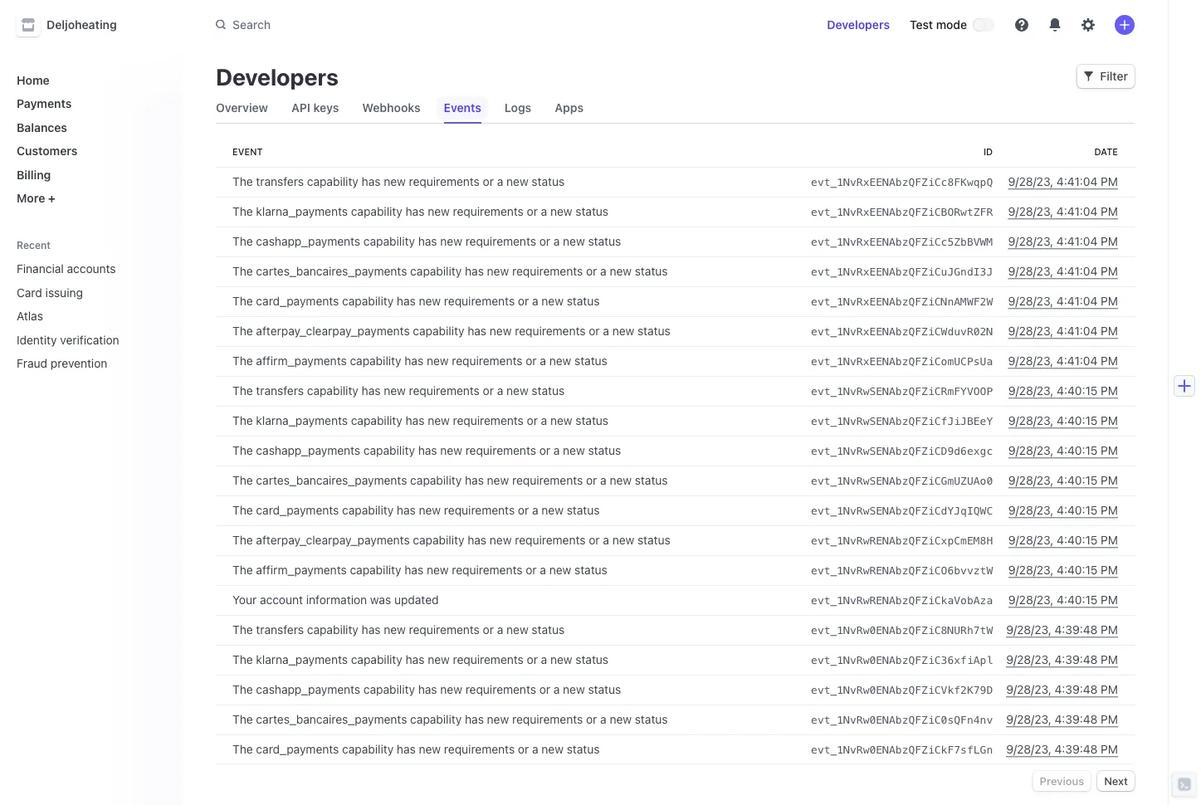 Task type: locate. For each thing, give the bounding box(es) containing it.
5 9/28/23, 4:40:15 pm link from the top
[[1000, 496, 1135, 525]]

Search text field
[[206, 10, 674, 40]]

requirements for evt_1nvrxeenabzqfzicc8fkwqpq
[[409, 175, 480, 188]]

svg image
[[1084, 71, 1093, 81]]

the
[[232, 175, 253, 188], [232, 205, 253, 218], [232, 235, 253, 248], [232, 264, 253, 278], [232, 294, 253, 308], [232, 324, 253, 338], [232, 354, 253, 368], [232, 384, 253, 398], [232, 414, 253, 427], [232, 444, 253, 457], [232, 474, 253, 487], [232, 503, 253, 517], [232, 533, 253, 547], [232, 563, 253, 577], [232, 623, 253, 637], [232, 653, 253, 667], [232, 683, 253, 696], [232, 713, 253, 726], [232, 743, 253, 756]]

0 vertical spatial the cartes_bancaires_payments capability has new requirements or a new status
[[232, 264, 668, 278]]

4:41:04 for the afterpay_clearpay_payments capability has new requirements or a new status
[[1057, 324, 1098, 338]]

1 9/28/23, 4:41:04 pm button from the top
[[1008, 173, 1118, 190]]

14 the from the top
[[232, 563, 253, 577]]

developers up api
[[216, 63, 339, 90]]

1 4:40:15 from the top
[[1057, 384, 1098, 398]]

the klarna_payments capability has new requirements or a new status
[[232, 205, 609, 218], [232, 414, 609, 427], [232, 653, 609, 667]]

0 vertical spatial the cartes_bancaires_payments capability has new requirements or a new status link
[[216, 256, 804, 286]]

apps link
[[548, 96, 590, 120]]

9/28/23, 4:41:04 pm link for the cashapp_payments capability has new requirements or a new status
[[1000, 227, 1135, 256]]

tab list
[[209, 93, 1135, 124]]

atlas link
[[10, 303, 146, 330]]

identity
[[17, 333, 57, 347]]

identity verification
[[17, 333, 119, 347]]

1 the affirm_payments capability has new requirements or a new status link from the top
[[216, 346, 804, 376]]

1 4:39:48 from the top
[[1055, 623, 1098, 637]]

1 vertical spatial klarna_payments
[[256, 414, 348, 427]]

9/28/23, 4:40:15 pm for the cashapp_payments capability has new requirements or a new status
[[1008, 444, 1118, 457]]

transfers for 9/28/23, 4:40:15 pm
[[256, 384, 304, 398]]

9/28/23, 4:40:15 pm for the afterpay_clearpay_payments capability has new requirements or a new status
[[1008, 533, 1118, 547]]

3 9/28/23, 4:39:48 pm button from the top
[[1006, 682, 1118, 698]]

13 pm from the top
[[1101, 533, 1118, 547]]

2 the afterpay_clearpay_payments capability has new requirements or a new status from the top
[[232, 533, 671, 547]]

0 vertical spatial the cashapp_payments capability has new requirements or a new status
[[232, 235, 621, 248]]

capability for evt_1nvrw0enabzqfzic8nurh7tw
[[307, 623, 358, 637]]

afterpay_clearpay_payments
[[256, 324, 410, 338], [256, 533, 410, 547]]

evt_1nvrxeenabzqfzicnnamwf2w link
[[804, 286, 1000, 316]]

2 transfers from the top
[[256, 384, 304, 398]]

2 vertical spatial the klarna_payments capability has new requirements or a new status link
[[216, 645, 804, 675]]

8 9/28/23, 4:40:15 pm from the top
[[1008, 593, 1118, 607]]

requirements for evt_1nvrxeenabzqfzicc5zbbvwm
[[465, 235, 536, 248]]

2 the card_payments capability has new requirements or a new status from the top
[[232, 503, 600, 517]]

1 cartes_bancaires_payments from the top
[[256, 264, 407, 278]]

1 vertical spatial the afterpay_clearpay_payments capability has new requirements or a new status
[[232, 533, 671, 547]]

mode
[[936, 18, 967, 32]]

2 9/28/23, 4:41:04 pm from the top
[[1008, 205, 1118, 218]]

1 the cartes_bancaires_payments capability has new requirements or a new status link from the top
[[216, 256, 804, 286]]

2 vertical spatial transfers
[[256, 623, 304, 637]]

4 9/28/23, 4:40:15 pm button from the top
[[1008, 472, 1118, 489]]

status for evt_1nvrxeenabzqfzicwduvr02n
[[638, 324, 671, 338]]

pm for evt_1nvrw0enabzqfzic0sqfn4nv
[[1101, 713, 1118, 726]]

evt_1nvrxeenabzqfzicujgndi3j
[[811, 265, 993, 278]]

the card_payments capability has new requirements or a new status link
[[216, 286, 804, 316], [216, 496, 804, 525], [216, 735, 804, 765]]

capability
[[307, 175, 358, 188], [351, 205, 402, 218], [363, 235, 415, 248], [410, 264, 462, 278], [342, 294, 394, 308], [413, 324, 464, 338], [350, 354, 401, 368], [307, 384, 358, 398], [351, 414, 402, 427], [363, 444, 415, 457], [410, 474, 462, 487], [342, 503, 394, 517], [413, 533, 464, 547], [350, 563, 401, 577], [307, 623, 358, 637], [351, 653, 402, 667], [363, 683, 415, 696], [410, 713, 462, 726], [342, 743, 394, 756]]

pm for evt_1nvrwrenabzqfzico6bvvztw
[[1101, 563, 1118, 577]]

2 the cartes_bancaires_payments capability has new requirements or a new status link from the top
[[216, 466, 804, 496]]

0 vertical spatial card_payments
[[256, 294, 339, 308]]

status for evt_1nvrw0enabzqfzic8nurh7tw
[[532, 623, 565, 637]]

tab list containing overview
[[209, 93, 1135, 124]]

7 pm from the top
[[1101, 354, 1118, 368]]

2 the afterpay_clearpay_payments capability has new requirements or a new status link from the top
[[216, 525, 804, 555]]

2 affirm_payments from the top
[[256, 563, 347, 577]]

0 vertical spatial the afterpay_clearpay_payments capability has new requirements or a new status
[[232, 324, 671, 338]]

balances
[[17, 120, 67, 134]]

pm for evt_1nvrwsenabzqfzicfjijbeey
[[1101, 414, 1118, 427]]

7 9/28/23, 4:40:15 pm from the top
[[1008, 563, 1118, 577]]

the cashapp_payments capability has new requirements or a new status
[[232, 235, 621, 248], [232, 444, 621, 457], [232, 683, 621, 696]]

4:39:48
[[1055, 623, 1098, 637], [1055, 653, 1098, 667], [1055, 683, 1098, 696], [1055, 713, 1098, 726], [1055, 743, 1098, 756]]

1 the card_payments capability has new requirements or a new status from the top
[[232, 294, 600, 308]]

1 the transfers capability has new requirements or a new status link from the top
[[216, 167, 804, 197]]

2 vertical spatial klarna_payments
[[256, 653, 348, 667]]

8 pm from the top
[[1101, 384, 1118, 398]]

was
[[370, 593, 391, 607]]

5 9/28/23, 4:40:15 pm from the top
[[1008, 503, 1118, 517]]

developers link
[[820, 12, 897, 38]]

9/28/23, 4:41:04 pm link for the cartes_bancaires_payments capability has new requirements or a new status
[[1000, 256, 1135, 286]]

date
[[1094, 147, 1118, 157]]

or for evt_1nvrxeenabzqfzicujgndi3j
[[586, 264, 597, 278]]

6 9/28/23, 4:41:04 pm link from the top
[[1000, 316, 1135, 346]]

1 cashapp_payments from the top
[[256, 235, 360, 248]]

9/28/23, 4:41:04 pm link for the transfers capability has new requirements or a new status
[[1000, 167, 1135, 197]]

payments link
[[10, 90, 169, 117]]

9/28/23, 4:40:15 pm link
[[1000, 376, 1135, 406], [1000, 406, 1135, 436], [1000, 436, 1135, 466], [1000, 466, 1135, 496], [1000, 496, 1135, 525], [1000, 525, 1135, 555], [1000, 555, 1135, 585], [1000, 585, 1135, 615]]

requirements for evt_1nvrwsenabzqfzicrmfyvoop
[[409, 384, 480, 398]]

1 vertical spatial the card_payments capability has new requirements or a new status
[[232, 503, 600, 517]]

the cartes_bancaires_payments capability has new requirements or a new status link for 9/28/23, 4:39:48 pm
[[216, 705, 804, 735]]

afterpay_clearpay_payments for 9/28/23, 4:40:15 pm
[[256, 533, 410, 547]]

klarna_payments for 9/28/23, 4:39:48 pm
[[256, 653, 348, 667]]

2 the cashapp_payments capability has new requirements or a new status from the top
[[232, 444, 621, 457]]

1 vertical spatial the affirm_payments capability has new requirements or a new status
[[232, 563, 608, 577]]

0 vertical spatial the card_payments capability has new requirements or a new status link
[[216, 286, 804, 316]]

7 9/28/23, 4:41:04 pm button from the top
[[1008, 353, 1118, 369]]

16 the from the top
[[232, 653, 253, 667]]

5 4:40:15 from the top
[[1057, 503, 1098, 517]]

0 vertical spatial the card_payments capability has new requirements or a new status
[[232, 294, 600, 308]]

1 the affirm_payments capability has new requirements or a new status from the top
[[232, 354, 608, 368]]

affirm_payments for 9/28/23, 4:41:04 pm
[[256, 354, 347, 368]]

7 4:41:04 from the top
[[1057, 354, 1098, 368]]

or for evt_1nvrxeenabzqfzicc5zbbvwm
[[539, 235, 550, 248]]

the klarna_payments capability has new requirements or a new status link
[[216, 197, 804, 227], [216, 406, 804, 436], [216, 645, 804, 675]]

3 the transfers capability has new requirements or a new status link from the top
[[216, 615, 804, 645]]

the affirm_payments capability has new requirements or a new status
[[232, 354, 608, 368], [232, 563, 608, 577]]

9/28/23, 4:39:48 pm button for the cartes_bancaires_payments capability has new requirements or a new status
[[1006, 711, 1118, 728]]

a for evt_1nvrwrenabzqfzicxpcmem8h
[[603, 533, 609, 547]]

2 9/28/23, 4:41:04 pm button from the top
[[1008, 203, 1118, 220]]

a for evt_1nvrxeenabzqfzicujgndi3j
[[600, 264, 607, 278]]

1 vertical spatial developers
[[216, 63, 339, 90]]

18 the from the top
[[232, 713, 253, 726]]

1 klarna_payments from the top
[[256, 205, 348, 218]]

billing
[[17, 168, 51, 181]]

2 vertical spatial the transfers capability has new requirements or a new status
[[232, 623, 565, 637]]

evt_1nvrxeenabzqfzicnnamwf2w
[[811, 295, 993, 308]]

home
[[17, 73, 50, 87]]

2 9/28/23, 4:39:48 pm link from the top
[[1000, 645, 1135, 675]]

the affirm_payments capability has new requirements or a new status for 9/28/23, 4:40:15 pm
[[232, 563, 608, 577]]

the afterpay_clearpay_payments capability has new requirements or a new status
[[232, 324, 671, 338], [232, 533, 671, 547]]

customers link
[[10, 137, 169, 164]]

the cartes_bancaires_payments capability has new requirements or a new status
[[232, 264, 668, 278], [232, 474, 668, 487], [232, 713, 668, 726]]

5 4:39:48 from the top
[[1055, 743, 1098, 756]]

12 the from the top
[[232, 503, 253, 517]]

evt_1nvrw0enabzqfzic36xfiapl
[[811, 654, 993, 666]]

capability for evt_1nvrwrenabzqfzico6bvvztw
[[350, 563, 401, 577]]

evt_1nvrxeenabzqfzicc8fkwqpq link
[[804, 167, 1000, 197]]

1 vertical spatial the cartes_bancaires_payments capability has new requirements or a new status
[[232, 474, 668, 487]]

the cartes_bancaires_payments capability has new requirements or a new status link for 9/28/23, 4:40:15 pm
[[216, 466, 804, 496]]

or for evt_1nvrwsenabzqfzicfjijbeey
[[527, 414, 538, 427]]

developers left test
[[827, 18, 890, 32]]

0 vertical spatial the klarna_payments capability has new requirements or a new status link
[[216, 197, 804, 227]]

event
[[232, 147, 263, 157]]

1 the afterpay_clearpay_payments capability has new requirements or a new status from the top
[[232, 324, 671, 338]]

6 9/28/23, 4:41:04 pm from the top
[[1008, 324, 1118, 338]]

3 4:40:15 from the top
[[1057, 444, 1098, 457]]

evt_1nvrwsenabzqfzicdyjqiqwc link
[[804, 496, 1000, 525]]

or for evt_1nvrxeenabzqfzicborwtzfr
[[527, 205, 538, 218]]

requirements
[[409, 175, 480, 188], [453, 205, 524, 218], [465, 235, 536, 248], [512, 264, 583, 278], [444, 294, 515, 308], [515, 324, 586, 338], [452, 354, 523, 368], [409, 384, 480, 398], [453, 414, 524, 427], [465, 444, 536, 457], [512, 474, 583, 487], [444, 503, 515, 517], [515, 533, 586, 547], [452, 563, 523, 577], [409, 623, 480, 637], [453, 653, 524, 667], [465, 683, 536, 696], [512, 713, 583, 726], [444, 743, 515, 756]]

0 vertical spatial the cashapp_payments capability has new requirements or a new status link
[[216, 227, 804, 256]]

the klarna_payments capability has new requirements or a new status for 9/28/23, 4:39:48 pm
[[232, 653, 609, 667]]

3 the transfers capability has new requirements or a new status from the top
[[232, 623, 565, 637]]

6 9/28/23, 4:40:15 pm from the top
[[1008, 533, 1118, 547]]

3 9/28/23, 4:40:15 pm button from the top
[[1008, 442, 1118, 459]]

1 vertical spatial the klarna_payments capability has new requirements or a new status link
[[216, 406, 804, 436]]

1 vertical spatial the transfers capability has new requirements or a new status link
[[216, 376, 804, 406]]

capability for evt_1nvrxeenabzqfzicujgndi3j
[[410, 264, 462, 278]]

0 vertical spatial the klarna_payments capability has new requirements or a new status
[[232, 205, 609, 218]]

9/28/23, 4:39:48 pm link for the cartes_bancaires_payments capability has new requirements or a new status
[[1000, 705, 1135, 735]]

2 vertical spatial card_payments
[[256, 743, 339, 756]]

2 vertical spatial the transfers capability has new requirements or a new status link
[[216, 615, 804, 645]]

9/28/23, 4:39:48 pm button for the cashapp_payments capability has new requirements or a new status
[[1006, 682, 1118, 698]]

events tab
[[437, 93, 488, 123]]

4 pm from the top
[[1101, 264, 1118, 278]]

logs link
[[498, 96, 538, 120]]

0 vertical spatial the affirm_payments capability has new requirements or a new status link
[[216, 346, 804, 376]]

recent element
[[0, 255, 183, 377]]

4 9/28/23, 4:41:04 pm from the top
[[1008, 264, 1118, 278]]

9/28/23, 4:40:15 pm link for the cartes_bancaires_payments capability has new requirements or a new status
[[1000, 466, 1135, 496]]

9/28/23, 4:39:48 pm link
[[1000, 615, 1135, 645], [1000, 645, 1135, 675], [1000, 675, 1135, 705], [1000, 705, 1135, 735], [1000, 735, 1135, 765]]

17 the from the top
[[232, 683, 253, 696]]

4:41:04 for the cashapp_payments capability has new requirements or a new status
[[1057, 235, 1098, 248]]

9/28/23, 4:39:48 pm button for the transfers capability has new requirements or a new status
[[1006, 622, 1118, 638]]

4 4:40:15 from the top
[[1057, 474, 1098, 487]]

4:40:15 for the transfers capability has new requirements or a new status
[[1057, 384, 1098, 398]]

requirements for evt_1nvrw0enabzqfzickf7sflgn
[[444, 743, 515, 756]]

capability for evt_1nvrwrenabzqfzicxpcmem8h
[[413, 533, 464, 547]]

a for evt_1nvrwsenabzqfzicgmuzuao0
[[600, 474, 607, 487]]

5 9/28/23, 4:39:48 pm button from the top
[[1006, 741, 1118, 758]]

0 vertical spatial developers
[[827, 18, 890, 32]]

9/28/23, 4:41:04 pm link for the affirm_payments capability has new requirements or a new status
[[1000, 346, 1135, 376]]

2 the cartes_bancaires_payments capability has new requirements or a new status from the top
[[232, 474, 668, 487]]

identity verification link
[[10, 326, 146, 353]]

5 4:41:04 from the top
[[1057, 294, 1098, 308]]

capability for evt_1nvrxeenabzqfzicc8fkwqpq
[[307, 175, 358, 188]]

3 the cartes_bancaires_payments capability has new requirements or a new status link from the top
[[216, 705, 804, 735]]

api keys
[[291, 101, 339, 115]]

2 pm from the top
[[1101, 205, 1118, 218]]

atlas
[[17, 309, 43, 323]]

the cartes_bancaires_payments capability has new requirements or a new status link for 9/28/23, 4:41:04 pm
[[216, 256, 804, 286]]

evt_1nvrxeenabzqfzicc8fkwqpq
[[811, 176, 993, 188]]

2 the transfers capability has new requirements or a new status link from the top
[[216, 376, 804, 406]]

11 the from the top
[[232, 474, 253, 487]]

6 9/28/23, 4:40:15 pm button from the top
[[1008, 532, 1118, 549]]

evt_1nvrwsenabzqfzicd9d6exgc
[[811, 445, 993, 457]]

the cashapp_payments capability has new requirements or a new status link
[[216, 227, 804, 256], [216, 436, 804, 466], [216, 675, 804, 705]]

17 pm from the top
[[1101, 653, 1118, 667]]

fraud prevention link
[[10, 350, 146, 377]]

a for evt_1nvrw0enabzqfzicvkf2k79d
[[554, 683, 560, 696]]

1 vertical spatial card_payments
[[256, 503, 339, 517]]

affirm_payments
[[256, 354, 347, 368], [256, 563, 347, 577]]

pm for evt_1nvrxeenabzqfzicc8fkwqpq
[[1101, 175, 1118, 188]]

a for evt_1nvrxeenabzqfzicomucpsua
[[540, 354, 546, 368]]

1 vertical spatial the card_payments capability has new requirements or a new status link
[[216, 496, 804, 525]]

updated
[[394, 593, 439, 607]]

cashapp_payments
[[256, 235, 360, 248], [256, 444, 360, 457], [256, 683, 360, 696]]

1 vertical spatial transfers
[[256, 384, 304, 398]]

1 the cartes_bancaires_payments capability has new requirements or a new status from the top
[[232, 264, 668, 278]]

pm for evt_1nvrxeenabzqfzicnnamwf2w
[[1101, 294, 1118, 308]]

the klarna_payments capability has new requirements or a new status link for 9/28/23, 4:41:04 pm
[[216, 197, 804, 227]]

the card_payments capability has new requirements or a new status
[[232, 294, 600, 308], [232, 503, 600, 517], [232, 743, 600, 756]]

6 9/28/23, 4:40:15 pm link from the top
[[1000, 525, 1135, 555]]

evt_1nvrxeenabzqfzicc5zbbvwm link
[[804, 227, 1000, 256]]

2 9/28/23, 4:40:15 pm from the top
[[1008, 414, 1118, 427]]

9/28/23, 4:39:48 pm link for the cashapp_payments capability has new requirements or a new status
[[1000, 675, 1135, 705]]

1 vertical spatial afterpay_clearpay_payments
[[256, 533, 410, 547]]

cartes_bancaires_payments for 9/28/23, 4:40:15 pm
[[256, 474, 407, 487]]

test mode
[[910, 18, 967, 32]]

4:40:15
[[1057, 384, 1098, 398], [1057, 414, 1098, 427], [1057, 444, 1098, 457], [1057, 474, 1098, 487], [1057, 503, 1098, 517], [1057, 533, 1098, 547], [1057, 563, 1098, 577], [1057, 593, 1098, 607]]

events link
[[437, 96, 488, 120]]

2 card_payments from the top
[[256, 503, 339, 517]]

the afterpay_clearpay_payments capability has new requirements or a new status for 9/28/23, 4:41:04 pm
[[232, 324, 671, 338]]

3 card_payments from the top
[[256, 743, 339, 756]]

6 the from the top
[[232, 324, 253, 338]]

9 pm from the top
[[1101, 414, 1118, 427]]

afterpay_clearpay_payments for 9/28/23, 4:41:04 pm
[[256, 324, 410, 338]]

2 vertical spatial the cashapp_payments capability has new requirements or a new status link
[[216, 675, 804, 705]]

status for evt_1nvrwsenabzqfzicgmuzuao0
[[635, 474, 668, 487]]

11 pm from the top
[[1101, 474, 1118, 487]]

9/28/23, 4:40:15 pm button for the transfers capability has new requirements or a new status
[[1008, 383, 1118, 399]]

3 9/28/23, 4:39:48 pm link from the top
[[1000, 675, 1135, 705]]

has for evt_1nvrwrenabzqfzico6bvvztw
[[405, 563, 423, 577]]

1 affirm_payments from the top
[[256, 354, 347, 368]]

status for evt_1nvrwrenabzqfzico6bvvztw
[[575, 563, 608, 577]]

cartes_bancaires_payments
[[256, 264, 407, 278], [256, 474, 407, 487], [256, 713, 407, 726]]

0 vertical spatial the transfers capability has new requirements or a new status link
[[216, 167, 804, 197]]

status for evt_1nvrxeenabzqfzicomucpsua
[[575, 354, 608, 368]]

9/28/23, 4:39:48 pm link for the card_payments capability has new requirements or a new status
[[1000, 735, 1135, 765]]

2 vertical spatial the klarna_payments capability has new requirements or a new status
[[232, 653, 609, 667]]

9/28/23, 4:40:15 pm button
[[1008, 383, 1118, 399], [1008, 413, 1118, 429], [1008, 442, 1118, 459], [1008, 472, 1118, 489], [1008, 502, 1118, 519], [1008, 532, 1118, 549], [1008, 562, 1118, 579], [1008, 592, 1118, 608]]

1 vertical spatial cartes_bancaires_payments
[[256, 474, 407, 487]]

6 pm from the top
[[1101, 324, 1118, 338]]

pm for evt_1nvrwrenabzqfzickavobaza
[[1101, 593, 1118, 607]]

1 the transfers capability has new requirements or a new status from the top
[[232, 175, 565, 188]]

deljoheating button
[[17, 13, 133, 37]]

notifications image
[[1048, 18, 1062, 32]]

2 the affirm_payments capability has new requirements or a new status link from the top
[[216, 555, 804, 585]]

a
[[497, 175, 503, 188], [541, 205, 547, 218], [554, 235, 560, 248], [600, 264, 607, 278], [532, 294, 538, 308], [603, 324, 609, 338], [540, 354, 546, 368], [497, 384, 503, 398], [541, 414, 547, 427], [554, 444, 560, 457], [600, 474, 607, 487], [532, 503, 538, 517], [603, 533, 609, 547], [540, 563, 546, 577], [497, 623, 503, 637], [541, 653, 547, 667], [554, 683, 560, 696], [600, 713, 607, 726], [532, 743, 538, 756]]

2 vertical spatial the cashapp_payments capability has new requirements or a new status
[[232, 683, 621, 696]]

0 vertical spatial cartes_bancaires_payments
[[256, 264, 407, 278]]

1 vertical spatial the cartes_bancaires_payments capability has new requirements or a new status link
[[216, 466, 804, 496]]

2 4:39:48 from the top
[[1055, 653, 1098, 667]]

3 9/28/23, 4:40:15 pm from the top
[[1008, 444, 1118, 457]]

1 vertical spatial the afterpay_clearpay_payments capability has new requirements or a new status link
[[216, 525, 804, 555]]

1 the card_payments capability has new requirements or a new status link from the top
[[216, 286, 804, 316]]

the card_payments capability has new requirements or a new status link for 9/28/23, 4:40:15 pm
[[216, 496, 804, 525]]

the for evt_1nvrxeenabzqfzicborwtzfr
[[232, 205, 253, 218]]

1 vertical spatial cashapp_payments
[[256, 444, 360, 457]]

2 vertical spatial cashapp_payments
[[256, 683, 360, 696]]

1 vertical spatial the cashapp_payments capability has new requirements or a new status
[[232, 444, 621, 457]]

4 the from the top
[[232, 264, 253, 278]]

0 vertical spatial the afterpay_clearpay_payments capability has new requirements or a new status link
[[216, 316, 804, 346]]

3 the from the top
[[232, 235, 253, 248]]

7 the from the top
[[232, 354, 253, 368]]

1 vertical spatial the cashapp_payments capability has new requirements or a new status link
[[216, 436, 804, 466]]

1 vertical spatial affirm_payments
[[256, 563, 347, 577]]

requirements for evt_1nvrwrenabzqfzico6bvvztw
[[452, 563, 523, 577]]

6 4:40:15 from the top
[[1057, 533, 1098, 547]]

3 4:41:04 from the top
[[1057, 235, 1098, 248]]

1 the cashapp_payments capability has new requirements or a new status link from the top
[[216, 227, 804, 256]]

2 cashapp_payments from the top
[[256, 444, 360, 457]]

card issuing
[[17, 286, 83, 299]]

a for evt_1nvrwrenabzqfzico6bvvztw
[[540, 563, 546, 577]]

status for evt_1nvrxeenabzqfzicc5zbbvwm
[[588, 235, 621, 248]]

the transfers capability has new requirements or a new status for 9/28/23, 4:40:15 pm
[[232, 384, 565, 398]]

the klarna_payments capability has new requirements or a new status link for 9/28/23, 4:40:15 pm
[[216, 406, 804, 436]]

1 9/28/23, 4:39:48 pm link from the top
[[1000, 615, 1135, 645]]

2 vertical spatial cartes_bancaires_payments
[[256, 713, 407, 726]]

the transfers capability has new requirements or a new status link
[[216, 167, 804, 197], [216, 376, 804, 406], [216, 615, 804, 645]]

18 pm from the top
[[1101, 683, 1118, 696]]

1 the klarna_payments capability has new requirements or a new status link from the top
[[216, 197, 804, 227]]

9/28/23, 4:40:15 pm link for the affirm_payments capability has new requirements or a new status
[[1000, 555, 1135, 585]]

1 9/28/23, 4:41:04 pm link from the top
[[1000, 167, 1135, 197]]

1 horizontal spatial developers
[[827, 18, 890, 32]]

5 9/28/23, 4:41:04 pm button from the top
[[1008, 293, 1118, 310]]

status for evt_1nvrxeenabzqfzicujgndi3j
[[635, 264, 668, 278]]

0 vertical spatial affirm_payments
[[256, 354, 347, 368]]

or for evt_1nvrwrenabzqfzico6bvvztw
[[526, 563, 537, 577]]

the affirm_payments capability has new requirements or a new status link for 9/28/23, 4:41:04 pm
[[216, 346, 804, 376]]

cashapp_payments for 9/28/23, 4:39:48 pm
[[256, 683, 360, 696]]

1 vertical spatial the klarna_payments capability has new requirements or a new status
[[232, 414, 609, 427]]

2 vertical spatial the card_payments capability has new requirements or a new status link
[[216, 735, 804, 765]]

9/28/23, 4:41:04 pm button for the afterpay_clearpay_payments capability has new requirements or a new status
[[1008, 323, 1118, 340]]

capability for evt_1nvrwsenabzqfzicdyjqiqwc
[[342, 503, 394, 517]]

1 vertical spatial the transfers capability has new requirements or a new status
[[232, 384, 565, 398]]

or
[[483, 175, 494, 188], [527, 205, 538, 218], [539, 235, 550, 248], [586, 264, 597, 278], [518, 294, 529, 308], [589, 324, 600, 338], [526, 354, 537, 368], [483, 384, 494, 398], [527, 414, 538, 427], [539, 444, 550, 457], [586, 474, 597, 487], [518, 503, 529, 517], [589, 533, 600, 547], [526, 563, 537, 577], [483, 623, 494, 637], [527, 653, 538, 667], [539, 683, 550, 696], [586, 713, 597, 726], [518, 743, 529, 756]]

balances link
[[10, 114, 169, 141]]

evt_1nvrxeenabzqfzicwduvr02n link
[[804, 316, 1000, 346]]

2 the affirm_payments capability has new requirements or a new status from the top
[[232, 563, 608, 577]]

10 pm from the top
[[1101, 444, 1118, 457]]

previous button
[[1033, 771, 1091, 791]]

2 vertical spatial the cartes_bancaires_payments capability has new requirements or a new status link
[[216, 705, 804, 735]]

overview
[[216, 101, 268, 115]]

2 vertical spatial the card_payments capability has new requirements or a new status
[[232, 743, 600, 756]]

9/28/23, for evt_1nvrwsenabzqfzicd9d6exgc
[[1008, 444, 1054, 457]]

the cashapp_payments capability has new requirements or a new status for 9/28/23, 4:40:15 pm
[[232, 444, 621, 457]]

1 the afterpay_clearpay_payments capability has new requirements or a new status link from the top
[[216, 316, 804, 346]]

card_payments
[[256, 294, 339, 308], [256, 503, 339, 517], [256, 743, 339, 756]]

4:41:04
[[1057, 175, 1098, 188], [1057, 205, 1098, 218], [1057, 235, 1098, 248], [1057, 264, 1098, 278], [1057, 294, 1098, 308], [1057, 324, 1098, 338], [1057, 354, 1098, 368]]

0 vertical spatial afterpay_clearpay_payments
[[256, 324, 410, 338]]

pm for evt_1nvrxeenabzqfzicujgndi3j
[[1101, 264, 1118, 278]]

evt_1nvrwsenabzqfzicgmuzuao0 link
[[804, 466, 1000, 496]]

4:40:15 for the afterpay_clearpay_payments capability has new requirements or a new status
[[1057, 533, 1098, 547]]

5 pm from the top
[[1101, 294, 1118, 308]]

3 cashapp_payments from the top
[[256, 683, 360, 696]]

3 9/28/23, 4:39:48 pm from the top
[[1006, 683, 1118, 696]]

9/28/23, 4:41:04 pm button for the card_payments capability has new requirements or a new status
[[1008, 293, 1118, 310]]

0 vertical spatial the affirm_payments capability has new requirements or a new status
[[232, 354, 608, 368]]

2 vertical spatial the cartes_bancaires_payments capability has new requirements or a new status
[[232, 713, 668, 726]]

9/28/23, 4:40:15 pm link for your account information was updated
[[1000, 585, 1135, 615]]

0 vertical spatial cashapp_payments
[[256, 235, 360, 248]]

5 9/28/23, 4:41:04 pm link from the top
[[1000, 286, 1135, 316]]

status for evt_1nvrw0enabzqfzickf7sflgn
[[567, 743, 600, 756]]

0 vertical spatial klarna_payments
[[256, 205, 348, 218]]

evt_1nvrxeenabzqfzicomucpsua link
[[804, 346, 1000, 376]]

9/28/23, 4:40:15 pm link for the card_payments capability has new requirements or a new status
[[1000, 496, 1135, 525]]

15 the from the top
[[232, 623, 253, 637]]

0 vertical spatial transfers
[[256, 175, 304, 188]]

has
[[362, 175, 381, 188], [406, 205, 425, 218], [418, 235, 437, 248], [465, 264, 484, 278], [397, 294, 416, 308], [468, 324, 487, 338], [405, 354, 423, 368], [362, 384, 381, 398], [406, 414, 425, 427], [418, 444, 437, 457], [465, 474, 484, 487], [397, 503, 416, 517], [468, 533, 487, 547], [405, 563, 423, 577], [362, 623, 381, 637], [406, 653, 425, 667], [418, 683, 437, 696], [465, 713, 484, 726], [397, 743, 416, 756]]

1 pm from the top
[[1101, 175, 1118, 188]]

0 vertical spatial the transfers capability has new requirements or a new status
[[232, 175, 565, 188]]

filter button
[[1077, 65, 1135, 88]]

the for evt_1nvrxeenabzqfzicc5zbbvwm
[[232, 235, 253, 248]]

6 4:41:04 from the top
[[1057, 324, 1098, 338]]

evt_1nvrwsenabzqfzicdyjqiqwc
[[811, 504, 993, 517]]

evt_1nvrw0enabzqfzicvkf2k79d
[[811, 684, 993, 696]]

1 4:41:04 from the top
[[1057, 175, 1098, 188]]

new
[[384, 175, 406, 188], [506, 175, 528, 188], [428, 205, 450, 218], [550, 205, 572, 218], [440, 235, 462, 248], [563, 235, 585, 248], [487, 264, 509, 278], [610, 264, 632, 278], [419, 294, 441, 308], [542, 294, 564, 308], [490, 324, 512, 338], [612, 324, 634, 338], [427, 354, 449, 368], [549, 354, 571, 368], [384, 384, 406, 398], [506, 384, 528, 398], [428, 414, 450, 427], [550, 414, 572, 427], [440, 444, 462, 457], [563, 444, 585, 457], [487, 474, 509, 487], [610, 474, 632, 487], [419, 503, 441, 517], [542, 503, 564, 517], [490, 533, 512, 547], [612, 533, 634, 547], [427, 563, 449, 577], [549, 563, 571, 577], [384, 623, 406, 637], [506, 623, 528, 637], [428, 653, 450, 667], [550, 653, 572, 667], [440, 683, 462, 696], [563, 683, 585, 696], [487, 713, 509, 726], [610, 713, 632, 726], [419, 743, 441, 756], [542, 743, 564, 756]]

or for evt_1nvrxeenabzqfzicomucpsua
[[526, 354, 537, 368]]

1 vertical spatial the affirm_payments capability has new requirements or a new status link
[[216, 555, 804, 585]]

settings image
[[1082, 18, 1095, 32]]

transfers for 9/28/23, 4:39:48 pm
[[256, 623, 304, 637]]

9/28/23, 4:40:15 pm button for the afterpay_clearpay_payments capability has new requirements or a new status
[[1008, 532, 1118, 549]]

9/28/23, 4:40:15 pm button for your account information was updated
[[1008, 592, 1118, 608]]

card
[[17, 286, 42, 299]]

the klarna_payments capability has new requirements or a new status for 9/28/23, 4:41:04 pm
[[232, 205, 609, 218]]

6 9/28/23, 4:41:04 pm button from the top
[[1008, 323, 1118, 340]]

8 4:40:15 from the top
[[1057, 593, 1098, 607]]



Task type: vqa. For each thing, say whether or not it's contained in the screenshot.
2nd 4:39:48 from the bottom
yes



Task type: describe. For each thing, give the bounding box(es) containing it.
cashapp_payments for 9/28/23, 4:40:15 pm
[[256, 444, 360, 457]]

9/28/23, 4:39:48 pm link for the klarna_payments capability has new requirements or a new status
[[1000, 645, 1135, 675]]

next link
[[1098, 771, 1135, 791]]

evt_1nvrwrenabzqfzico6bvvztw link
[[804, 555, 1000, 585]]

evt_1nvrwrenabzqfzickavobaza link
[[804, 585, 1000, 615]]

9/28/23, 4:41:04 pm for the cartes_bancaires_payments capability has new requirements or a new status
[[1008, 264, 1118, 278]]

evt_1nvrwsenabzqfzicd9d6exgc link
[[804, 436, 1000, 466]]

0 horizontal spatial developers
[[216, 63, 339, 90]]

evt_1nvrw0enabzqfzicvkf2k79d link
[[804, 675, 1000, 705]]

has for evt_1nvrw0enabzqfzic0sqfn4nv
[[465, 713, 484, 726]]

api
[[291, 101, 310, 115]]

webhooks
[[362, 101, 421, 115]]

status for evt_1nvrxeenabzqfzicborwtzfr
[[576, 205, 609, 218]]

has for evt_1nvrxeenabzqfzicc8fkwqpq
[[362, 175, 381, 188]]

the transfers capability has new requirements or a new status for 9/28/23, 4:41:04 pm
[[232, 175, 565, 188]]

apps
[[555, 101, 584, 115]]

deljoheating
[[46, 18, 117, 32]]

a for evt_1nvrxeenabzqfzicborwtzfr
[[541, 205, 547, 218]]

9/28/23, for evt_1nvrw0enabzqfzicvkf2k79d
[[1006, 683, 1052, 696]]

card issuing link
[[10, 279, 146, 306]]

9/28/23, 4:39:48 pm for the cashapp_payments capability has new requirements or a new status
[[1006, 683, 1118, 696]]

klarna_payments for 9/28/23, 4:40:15 pm
[[256, 414, 348, 427]]

capability for evt_1nvrxeenabzqfzicborwtzfr
[[351, 205, 402, 218]]

9/28/23, 4:41:04 pm button for the affirm_payments capability has new requirements or a new status
[[1008, 353, 1118, 369]]

a for evt_1nvrwsenabzqfzicrmfyvoop
[[497, 384, 503, 398]]

pm for evt_1nvrw0enabzqfzic8nurh7tw
[[1101, 623, 1118, 637]]

financial accounts
[[17, 262, 116, 276]]

the for evt_1nvrwrenabzqfzicxpcmem8h
[[232, 533, 253, 547]]

issuing
[[45, 286, 83, 299]]

logs
[[505, 101, 531, 115]]

evt_1nvrw0enabzqfzic36xfiapl link
[[804, 645, 1000, 675]]

id
[[984, 147, 993, 157]]

9/28/23, for evt_1nvrwsenabzqfzicfjijbeey
[[1008, 414, 1054, 427]]

evt_1nvrwrenabzqfzico6bvvztw
[[811, 564, 993, 576]]

requirements for evt_1nvrwsenabzqfzicfjijbeey
[[453, 414, 524, 427]]

requirements for evt_1nvrwsenabzqfzicdyjqiqwc
[[444, 503, 515, 517]]

9/28/23, for evt_1nvrw0enabzqfzic36xfiapl
[[1006, 653, 1052, 667]]

requirements for evt_1nvrwrenabzqfzicxpcmem8h
[[515, 533, 586, 547]]

9/28/23, 4:40:15 pm for the card_payments capability has new requirements or a new status
[[1008, 503, 1118, 517]]

your account information was updated link
[[216, 585, 804, 615]]

9/28/23, 4:40:15 pm button for the card_payments capability has new requirements or a new status
[[1008, 502, 1118, 519]]

9/28/23, 4:40:15 pm link for the klarna_payments capability has new requirements or a new status
[[1000, 406, 1135, 436]]

has for evt_1nvrw0enabzqfzicvkf2k79d
[[418, 683, 437, 696]]

evt_1nvrxeenabzqfzicomucpsua
[[811, 355, 993, 367]]

pm for evt_1nvrw0enabzqfzickf7sflgn
[[1101, 743, 1118, 756]]

overview link
[[209, 96, 275, 120]]

evt_1nvrw0enabzqfzic0sqfn4nv link
[[804, 705, 1000, 735]]

evt_1nvrwsenabzqfzicgmuzuao0
[[811, 474, 993, 487]]

cartes_bancaires_payments for 9/28/23, 4:39:48 pm
[[256, 713, 407, 726]]

evt_1nvrxeenabzqfzicwduvr02n
[[811, 325, 993, 337]]

the affirm_payments capability has new requirements or a new status for 9/28/23, 4:41:04 pm
[[232, 354, 608, 368]]

search
[[232, 18, 271, 31]]

evt_1nvrxeenabzqfzicujgndi3j link
[[804, 256, 1000, 286]]

events
[[444, 101, 481, 115]]

evt_1nvrwrenabzqfzicxpcmem8h link
[[804, 525, 1000, 555]]

affirm_payments for 9/28/23, 4:40:15 pm
[[256, 563, 347, 577]]

the card_payments capability has new requirements or a new status link for 9/28/23, 4:39:48 pm
[[216, 735, 804, 765]]

cashapp_payments for 9/28/23, 4:41:04 pm
[[256, 235, 360, 248]]

the cashapp_payments capability has new requirements or a new status link for 9/28/23, 4:41:04 pm
[[216, 227, 804, 256]]

9/28/23, for evt_1nvrxeenabzqfzicnnamwf2w
[[1008, 294, 1053, 308]]

test
[[910, 18, 933, 32]]

the for evt_1nvrxeenabzqfzicnnamwf2w
[[232, 294, 253, 308]]

status for evt_1nvrwrenabzqfzicxpcmem8h
[[638, 533, 671, 547]]

core navigation links element
[[10, 66, 169, 212]]

requirements for evt_1nvrw0enabzqfzic36xfiapl
[[453, 653, 524, 667]]

accounts
[[67, 262, 116, 276]]

help image
[[1015, 18, 1028, 32]]

has for evt_1nvrwrenabzqfzicxpcmem8h
[[468, 533, 487, 547]]

fraud
[[17, 357, 47, 370]]

financial
[[17, 262, 64, 276]]

evt_1nvrw0enabzqfzickf7sflgn
[[811, 743, 993, 756]]

keys
[[313, 101, 339, 115]]

9/28/23, 4:41:04 pm link for the afterpay_clearpay_payments capability has new requirements or a new status
[[1000, 316, 1135, 346]]

9/28/23, for evt_1nvrwsenabzqfzicrmfyvoop
[[1008, 384, 1054, 398]]

pm for evt_1nvrwsenabzqfzicdyjqiqwc
[[1101, 503, 1118, 517]]

9/28/23, 4:41:04 pm button for the cartes_bancaires_payments capability has new requirements or a new status
[[1008, 263, 1118, 280]]

the transfers capability has new requirements or a new status link for 9/28/23, 4:40:15 pm
[[216, 376, 804, 406]]

9/28/23, for evt_1nvrw0enabzqfzickf7sflgn
[[1006, 743, 1052, 756]]

verification
[[60, 333, 119, 347]]

a for evt_1nvrw0enabzqfzic36xfiapl
[[541, 653, 547, 667]]

recent navigation links element
[[0, 238, 183, 377]]

4:39:48 for the cartes_bancaires_payments capability has new requirements or a new status
[[1055, 713, 1098, 726]]

9/28/23, 4:41:04 pm link for the klarna_payments capability has new requirements or a new status
[[1000, 197, 1135, 227]]

evt_1nvrw0enabzqfzic8nurh7tw
[[811, 624, 993, 636]]

requirements for evt_1nvrw0enabzqfzicvkf2k79d
[[465, 683, 536, 696]]

pm for evt_1nvrwrenabzqfzicxpcmem8h
[[1101, 533, 1118, 547]]

the transfers capability has new requirements or a new status for 9/28/23, 4:39:48 pm
[[232, 623, 565, 637]]

the for evt_1nvrw0enabzqfzic0sqfn4nv
[[232, 713, 253, 726]]

9/28/23, for evt_1nvrwrenabzqfzickavobaza
[[1008, 593, 1054, 607]]

the for evt_1nvrwsenabzqfzicfjijbeey
[[232, 414, 253, 427]]

9/28/23, for evt_1nvrxeenabzqfzicomucpsua
[[1008, 354, 1053, 368]]

home link
[[10, 66, 169, 93]]

capability for evt_1nvrxeenabzqfzicomucpsua
[[350, 354, 401, 368]]

evt_1nvrw0enabzqfzic8nurh7tw link
[[804, 615, 1000, 645]]

or for evt_1nvrxeenabzqfzicwduvr02n
[[589, 324, 600, 338]]

evt_1nvrwsenabzqfzicfjijbeey
[[811, 415, 993, 427]]

customers
[[17, 144, 78, 158]]

evt_1nvrwsenabzqfzicrmfyvoop link
[[804, 376, 1000, 406]]

requirements for evt_1nvrxeenabzqfzicujgndi3j
[[512, 264, 583, 278]]

evt_1nvrwsenabzqfzicrmfyvoop
[[811, 385, 993, 397]]

the for evt_1nvrwsenabzqfzicd9d6exgc
[[232, 444, 253, 457]]

has for evt_1nvrwsenabzqfzicgmuzuao0
[[465, 474, 484, 487]]

recent
[[17, 239, 51, 251]]

9/28/23, 4:41:04 pm button for the klarna_payments capability has new requirements or a new status
[[1008, 203, 1118, 220]]

api keys link
[[285, 96, 346, 120]]

more
[[17, 191, 45, 205]]

next
[[1104, 775, 1128, 787]]

the cartes_bancaires_payments capability has new requirements or a new status for 9/28/23, 4:40:15 pm
[[232, 474, 668, 487]]

evt_1nvrxeenabzqfzicc5zbbvwm
[[811, 235, 993, 248]]

requirements for evt_1nvrw0enabzqfzic8nurh7tw
[[409, 623, 480, 637]]

card_payments for 9/28/23, 4:40:15 pm
[[256, 503, 339, 517]]

your account information was updated
[[232, 593, 439, 607]]

capability for evt_1nvrwsenabzqfzicgmuzuao0
[[410, 474, 462, 487]]

9/28/23, for evt_1nvrwsenabzqfzicdyjqiqwc
[[1008, 503, 1054, 517]]

pm for evt_1nvrxeenabzqfzicc5zbbvwm
[[1101, 235, 1118, 248]]

information
[[306, 593, 367, 607]]

fraud prevention
[[17, 357, 107, 370]]

evt_1nvrw0enabzqfzickf7sflgn link
[[804, 735, 1000, 765]]

+
[[48, 191, 56, 205]]

transfers for 9/28/23, 4:41:04 pm
[[256, 175, 304, 188]]

9/28/23, for evt_1nvrwrenabzqfzicxpcmem8h
[[1008, 533, 1054, 547]]

evt_1nvrwrenabzqfzickavobaza
[[811, 594, 993, 606]]

evt_1nvrxeenabzqfzicborwtzfr
[[811, 205, 993, 218]]

the cashapp_payments capability has new requirements or a new status for 9/28/23, 4:41:04 pm
[[232, 235, 621, 248]]

the cashapp_payments capability has new requirements or a new status link for 9/28/23, 4:39:48 pm
[[216, 675, 804, 705]]

the affirm_payments capability has new requirements or a new status link for 9/28/23, 4:40:15 pm
[[216, 555, 804, 585]]

billing link
[[10, 161, 169, 188]]

pm for evt_1nvrxeenabzqfzicwduvr02n
[[1101, 324, 1118, 338]]

evt_1nvrxeenabzqfzicborwtzfr link
[[804, 197, 1000, 227]]

your
[[232, 593, 257, 607]]

capability for evt_1nvrw0enabzqfzicvkf2k79d
[[363, 683, 415, 696]]

9/28/23, for evt_1nvrxeenabzqfzicujgndi3j
[[1008, 264, 1053, 278]]

the for evt_1nvrwsenabzqfzicrmfyvoop
[[232, 384, 253, 398]]

evt_1nvrwrenabzqfzicxpcmem8h
[[811, 534, 993, 547]]

9/28/23, 4:41:04 pm link for the card_payments capability has new requirements or a new status
[[1000, 286, 1135, 316]]

9/28/23, for evt_1nvrwrenabzqfzico6bvvztw
[[1008, 563, 1054, 577]]

evt_1nvrwsenabzqfzicfjijbeey link
[[804, 406, 1000, 436]]

the for evt_1nvrxeenabzqfzicujgndi3j
[[232, 264, 253, 278]]

payments
[[17, 97, 72, 110]]

filter
[[1100, 69, 1128, 83]]

9/28/23, 4:39:48 pm link for the transfers capability has new requirements or a new status
[[1000, 615, 1135, 645]]

pm for evt_1nvrwsenabzqfzicd9d6exgc
[[1101, 444, 1118, 457]]

more +
[[17, 191, 56, 205]]

webhooks link
[[356, 96, 427, 120]]

evt_1nvrw0enabzqfzic0sqfn4nv
[[811, 713, 993, 726]]

9/28/23, 4:40:15 pm link for the transfers capability has new requirements or a new status
[[1000, 376, 1135, 406]]

4:41:04 for the klarna_payments capability has new requirements or a new status
[[1057, 205, 1098, 218]]

previous
[[1040, 775, 1084, 787]]

pm for evt_1nvrw0enabzqfzicvkf2k79d
[[1101, 683, 1118, 696]]

Search search field
[[206, 10, 674, 40]]

a for evt_1nvrwsenabzqfzicdyjqiqwc
[[532, 503, 538, 517]]



